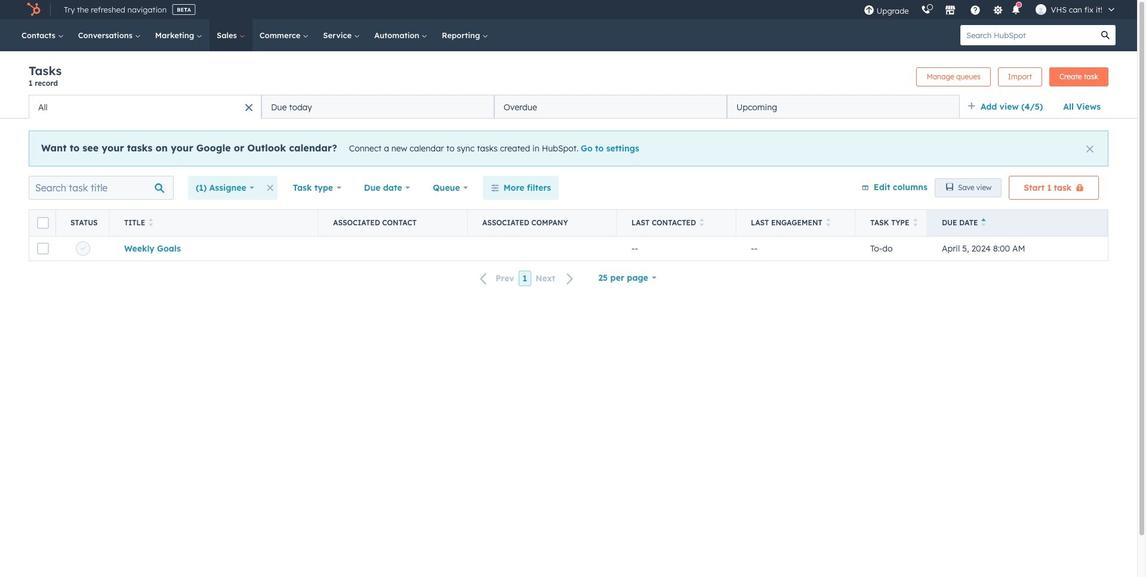 Task type: describe. For each thing, give the bounding box(es) containing it.
2 press to sort. element from the left
[[700, 218, 704, 228]]

jer mill image
[[1035, 4, 1046, 15]]

Search task title search field
[[29, 176, 174, 200]]

1 press to sort. element from the left
[[149, 218, 153, 228]]

press to sort. image for fourth press to sort. element from right
[[149, 218, 153, 227]]

press to sort. image
[[826, 218, 830, 227]]

3 press to sort. element from the left
[[826, 218, 830, 228]]

3 column header from the left
[[319, 210, 468, 236]]



Task type: vqa. For each thing, say whether or not it's contained in the screenshot.
Press to sort. image to the right
yes



Task type: locate. For each thing, give the bounding box(es) containing it.
2 horizontal spatial press to sort. image
[[913, 218, 917, 227]]

ascending sort. press to sort descending. image
[[982, 218, 986, 227]]

1 column header from the left
[[29, 210, 56, 236]]

task status: not completed image
[[81, 247, 85, 252]]

1 horizontal spatial press to sort. image
[[700, 218, 704, 227]]

2 column header from the left
[[56, 210, 110, 236]]

press to sort. element
[[149, 218, 153, 228], [700, 218, 704, 228], [826, 218, 830, 228], [913, 218, 917, 228]]

alert
[[29, 131, 1108, 167]]

4 column header from the left
[[468, 210, 617, 236]]

marketplaces image
[[945, 5, 955, 16]]

0 horizontal spatial press to sort. image
[[149, 218, 153, 227]]

Search HubSpot search field
[[960, 25, 1095, 45]]

ascending sort. press to sort descending. element
[[982, 218, 986, 228]]

pagination navigation
[[473, 271, 581, 287]]

press to sort. image
[[149, 218, 153, 227], [700, 218, 704, 227], [913, 218, 917, 227]]

menu
[[857, 0, 1123, 19]]

4 press to sort. element from the left
[[913, 218, 917, 228]]

close image
[[1086, 146, 1094, 153]]

press to sort. image for 1st press to sort. element from the right
[[913, 218, 917, 227]]

banner
[[29, 63, 1108, 95]]

1 press to sort. image from the left
[[149, 218, 153, 227]]

3 press to sort. image from the left
[[913, 218, 917, 227]]

press to sort. image for 2nd press to sort. element from the left
[[700, 218, 704, 227]]

2 press to sort. image from the left
[[700, 218, 704, 227]]

column header
[[29, 210, 56, 236], [56, 210, 110, 236], [319, 210, 468, 236], [468, 210, 617, 236]]

tab list
[[29, 95, 960, 119]]



